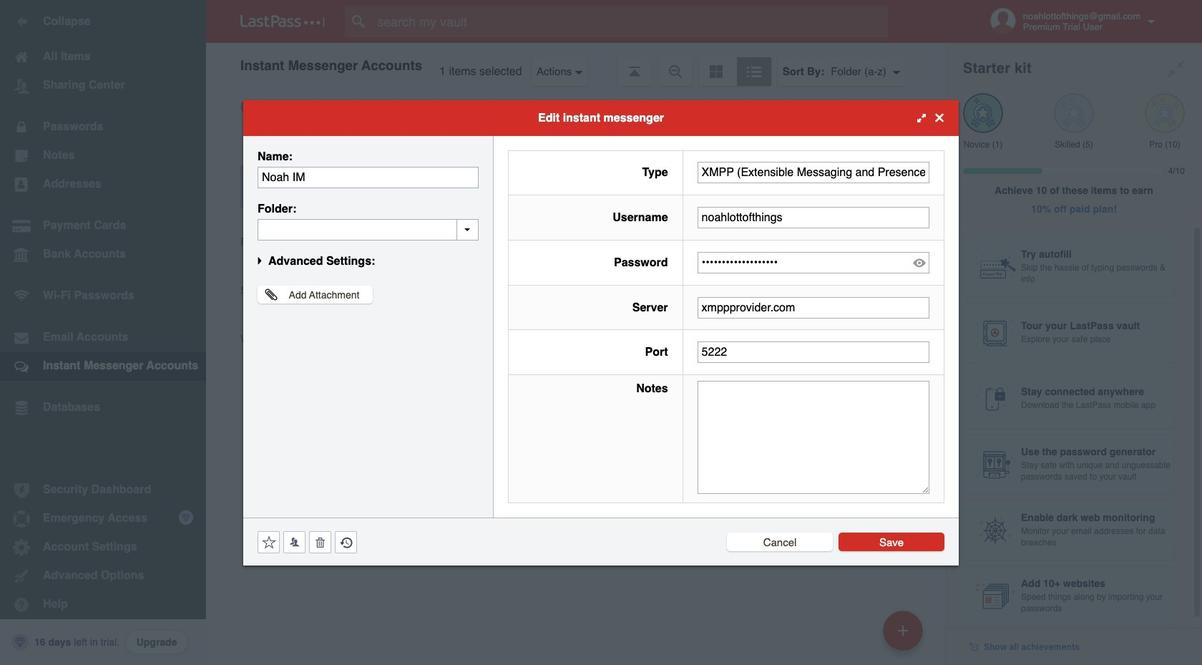 Task type: locate. For each thing, give the bounding box(es) containing it.
new item navigation
[[878, 606, 932, 665]]

None password field
[[698, 252, 930, 273]]

search my vault text field
[[345, 6, 917, 37]]

dialog
[[243, 100, 959, 565]]

None text field
[[698, 162, 930, 184], [258, 166, 479, 188], [698, 207, 930, 228], [698, 342, 930, 363], [698, 381, 930, 494], [698, 162, 930, 184], [258, 166, 479, 188], [698, 207, 930, 228], [698, 342, 930, 363], [698, 381, 930, 494]]

None text field
[[258, 219, 479, 240], [698, 297, 930, 318], [258, 219, 479, 240], [698, 297, 930, 318]]

vault options navigation
[[206, 43, 946, 86]]

Search search field
[[345, 6, 917, 37]]



Task type: describe. For each thing, give the bounding box(es) containing it.
main navigation navigation
[[0, 0, 206, 665]]

new item image
[[898, 625, 908, 635]]

lastpass image
[[241, 15, 325, 28]]



